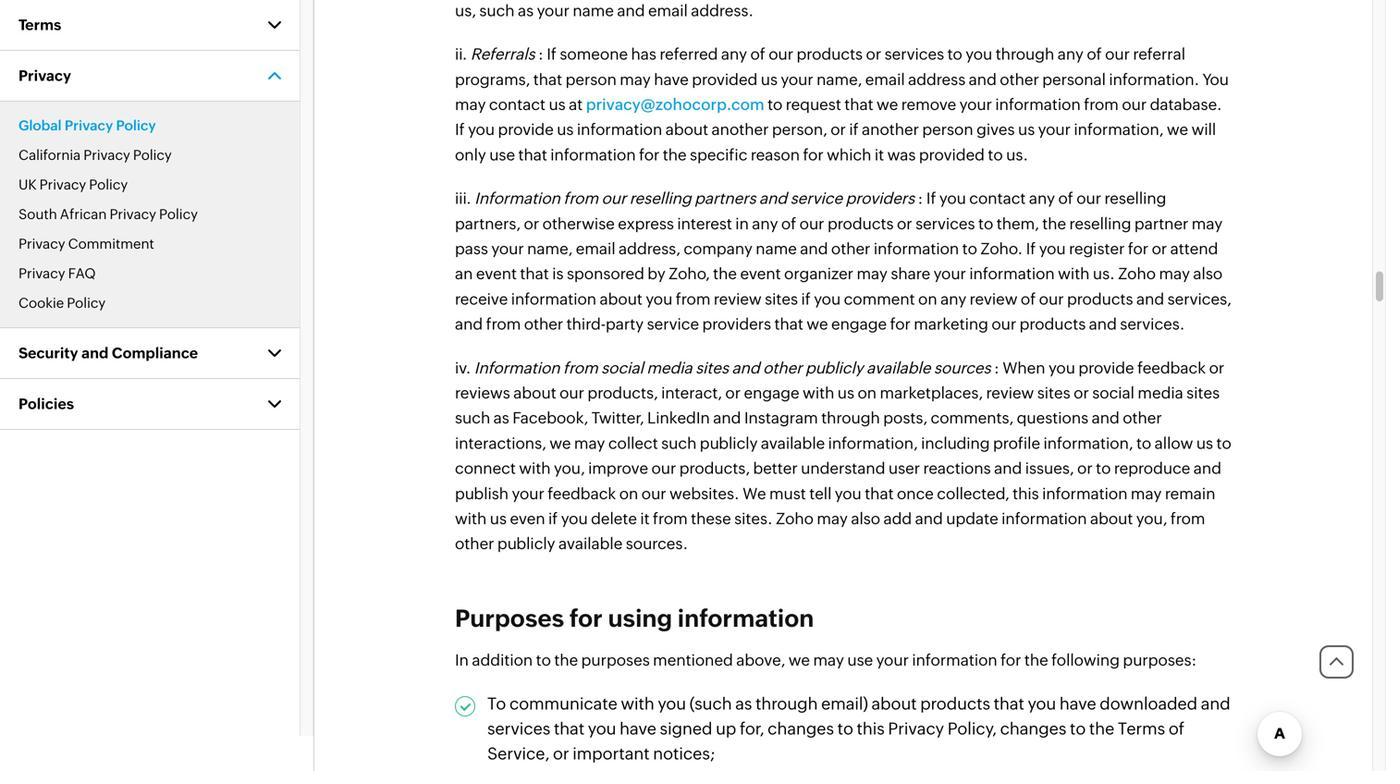 Task type: vqa. For each thing, say whether or not it's contained in the screenshot.
contact to the left
yes



Task type: locate. For each thing, give the bounding box(es) containing it.
another up was
[[862, 120, 919, 138]]

1 vertical spatial such
[[661, 434, 697, 452]]

the down 'downloaded'
[[1089, 719, 1115, 738]]

security and compliance link
[[0, 328, 300, 379]]

engage down "comment"
[[831, 315, 887, 333]]

0 vertical spatial name,
[[817, 70, 862, 88]]

posts,
[[883, 409, 928, 427]]

your inside : if someone has referred any of our products or services to you through any of our referral programs, that person may have provided us your name, email address and other personal information. you may contact us at
[[781, 70, 814, 88]]

information, up understand
[[828, 434, 918, 452]]

1 vertical spatial contact
[[969, 189, 1026, 207]]

0 vertical spatial media
[[647, 359, 692, 377]]

0 horizontal spatial terms
[[18, 16, 61, 33]]

for up purposes
[[570, 605, 603, 632]]

and inside to communicate with you (such as through email) about products that you have downloaded and services that you have signed up for, changes to this privacy policy, changes to the terms of service, or important notices;
[[1201, 694, 1231, 713]]

following
[[1052, 651, 1120, 669]]

1 horizontal spatial through
[[821, 409, 880, 427]]

1 vertical spatial :
[[918, 189, 923, 207]]

comments,
[[931, 409, 1014, 427]]

2 vertical spatial :
[[994, 359, 999, 377]]

and up instagram on the right bottom of page
[[732, 359, 760, 377]]

or up which
[[831, 120, 846, 138]]

1 horizontal spatial as
[[735, 694, 752, 713]]

services up share
[[916, 214, 975, 232]]

1 vertical spatial provide
[[1079, 359, 1134, 377]]

about down "privacy@zohocorp.com"
[[666, 120, 708, 138]]

such down linkedin
[[661, 434, 697, 452]]

privacy faq link
[[18, 265, 96, 282]]

may up "comment"
[[857, 265, 888, 283]]

these
[[691, 510, 731, 528]]

0 horizontal spatial provide
[[498, 120, 554, 138]]

0 horizontal spatial through
[[756, 694, 818, 713]]

even
[[510, 510, 545, 528]]

we
[[743, 484, 766, 502]]

1 vertical spatial providers
[[702, 315, 771, 333]]

the left specific
[[663, 146, 687, 164]]

privacy down south on the left
[[18, 236, 65, 252]]

us right allow
[[1197, 434, 1213, 452]]

sources
[[934, 359, 991, 377]]

0 vertical spatial if
[[849, 120, 859, 138]]

publicly
[[806, 359, 863, 377], [700, 434, 758, 452], [497, 535, 555, 553]]

products, up the websites.
[[679, 459, 750, 477]]

reactions
[[923, 459, 991, 477]]

0 vertical spatial provided
[[692, 70, 758, 88]]

if inside : when you provide feedback or reviews about our products, interact, or engage with us on marketplaces, review sites or social media sites such as facebook, twitter, linkedin and instagram through posts, comments, questions and other interactions, we may collect such publicly available information, including profile information, to allow us to connect with you, improve our products, better understand user reactions and issues, or to reproduce and publish your feedback on our websites. we must tell you that once collected, this information may remain with us even if you delete it from these sites. zoho may also add and update information about you, from other publicly available sources.
[[548, 510, 558, 528]]

add
[[884, 510, 912, 528]]

us.
[[1006, 146, 1028, 164], [1093, 265, 1115, 283]]

and
[[969, 70, 997, 88], [759, 189, 787, 207], [800, 240, 828, 258], [1137, 290, 1164, 308], [455, 315, 483, 333], [1089, 315, 1117, 333], [81, 344, 109, 362], [732, 359, 760, 377], [713, 409, 741, 427], [1092, 409, 1120, 427], [994, 459, 1022, 477], [1194, 459, 1222, 477], [915, 510, 943, 528], [1201, 694, 1231, 713]]

and right 'downloaded'
[[1201, 694, 1231, 713]]

that down organizer
[[775, 315, 804, 333]]

products inside : if someone has referred any of our products or services to you through any of our referral programs, that person may have provided us your name, email address and other personal information. you may contact us at
[[797, 45, 863, 63]]

: up share
[[918, 189, 923, 207]]

policy for uk privacy policy
[[89, 177, 128, 193]]

: right referrals
[[538, 45, 544, 63]]

contact up them,
[[969, 189, 1026, 207]]

about
[[666, 120, 708, 138], [600, 290, 643, 308], [514, 384, 556, 402], [1090, 510, 1133, 528], [872, 694, 917, 713]]

person
[[566, 70, 617, 88], [922, 120, 973, 138]]

to
[[948, 45, 963, 63], [768, 95, 783, 113], [988, 146, 1003, 164], [978, 214, 993, 232], [962, 240, 977, 258], [1137, 434, 1152, 452], [1217, 434, 1232, 452], [1096, 459, 1111, 477], [536, 651, 551, 669], [837, 719, 853, 738], [1070, 719, 1086, 738]]

security and compliance
[[18, 344, 198, 362]]

any up marketing at the right of page
[[941, 290, 967, 308]]

information, inside to request that we remove your information from our database. if you provide us information about another person, or if another person gives us your information, we will only use that information for the specific reason for which it was provided to us.
[[1074, 120, 1164, 138]]

it inside to request that we remove your information from our database. if you provide us information about another person, or if another person gives us your information, we will only use that information for the specific reason for which it was provided to us.
[[875, 146, 884, 164]]

2 vertical spatial services
[[487, 719, 551, 738]]

1 vertical spatial available
[[761, 434, 825, 452]]

0 horizontal spatial social
[[601, 359, 644, 377]]

provided inside to request that we remove your information from our database. if you provide us information about another person, or if another person gives us your information, we will only use that information for the specific reason for which it was provided to us.
[[919, 146, 985, 164]]

engage inside : when you provide feedback or reviews about our products, interact, or engage with us on marketplaces, review sites or social media sites such as facebook, twitter, linkedin and instagram through posts, comments, questions and other interactions, we may collect such publicly available information, including profile information, to allow us to connect with you, improve our products, better understand user reactions and issues, or to reproduce and publish your feedback on our websites. we must tell you that once collected, this information may remain with us even if you delete it from these sites. zoho may also add and update information about you, from other publicly available sources.
[[744, 384, 800, 402]]

which
[[827, 146, 872, 164]]

2 vertical spatial on
[[619, 484, 638, 502]]

services inside to communicate with you (such as through email) about products that you have downloaded and services that you have signed up for, changes to this privacy policy, changes to the terms of service, or important notices;
[[487, 719, 551, 738]]

0 horizontal spatial it
[[640, 510, 650, 528]]

the inside to request that we remove your information from our database. if you provide us information about another person, or if another person gives us your information, we will only use that information for the specific reason for which it was provided to us.
[[663, 146, 687, 164]]

information for our
[[474, 359, 560, 377]]

2 horizontal spatial :
[[994, 359, 999, 377]]

if down organizer
[[801, 290, 811, 308]]

above,
[[736, 651, 785, 669]]

improve
[[588, 459, 648, 477]]

contact down programs, on the top
[[489, 95, 546, 113]]

your up 'request'
[[781, 70, 814, 88]]

that inside : if someone has referred any of our products or services to you through any of our referral programs, that person may have provided us your name, email address and other personal information. you may contact us at
[[533, 70, 562, 88]]

0 horizontal spatial this
[[857, 719, 885, 738]]

1 vertical spatial this
[[857, 719, 885, 738]]

0 horizontal spatial you,
[[554, 459, 585, 477]]

cookie policy
[[18, 295, 106, 311]]

california privacy policy link
[[18, 147, 172, 163]]

providers
[[846, 189, 915, 207], [702, 315, 771, 333]]

update
[[946, 510, 998, 528]]

zoho inside : if you contact any of our reselling partners, or otherwise express interest in any of our products or services to them, the reselling partner may pass your name, email address, company name and other information to zoho. if you register for or attend an event that is sponsored by zoho, the event organizer may share your information with us. zoho may also receive information about you from review sites if you comment on any review of our products and services, and from other third-party service providers that we engage for marketing our products and services.
[[1118, 265, 1156, 283]]

on left marketplaces,
[[858, 384, 877, 402]]

0 horizontal spatial service
[[647, 315, 699, 333]]

1 vertical spatial provided
[[919, 146, 985, 164]]

0 horizontal spatial email
[[576, 240, 616, 258]]

through inside to communicate with you (such as through email) about products that you have downloaded and services that you have signed up for, changes to this privacy policy, changes to the terms of service, or important notices;
[[756, 694, 818, 713]]

other
[[1000, 70, 1039, 88], [831, 240, 871, 258], [524, 315, 563, 333], [763, 359, 802, 377], [1123, 409, 1162, 427], [455, 535, 494, 553]]

or right service,
[[553, 744, 569, 763]]

1 horizontal spatial zoho
[[1118, 265, 1156, 283]]

twitter,
[[591, 409, 644, 427]]

us up person,
[[761, 70, 778, 88]]

referred
[[660, 45, 718, 63]]

services up the address
[[885, 45, 944, 63]]

have down following
[[1060, 694, 1096, 713]]

such
[[455, 409, 490, 427], [661, 434, 697, 452]]

1 horizontal spatial media
[[1138, 384, 1183, 402]]

0 vertical spatial engage
[[831, 315, 887, 333]]

your up to communicate with you (such as through email) about products that you have downloaded and services that you have signed up for, changes to this privacy policy, changes to the terms of service, or important notices; at the bottom
[[876, 651, 909, 669]]

this down issues,
[[1013, 484, 1039, 502]]

or right issues,
[[1077, 459, 1093, 477]]

or
[[866, 45, 881, 63], [831, 120, 846, 138], [524, 214, 539, 232], [897, 214, 912, 232], [1152, 240, 1167, 258], [1209, 359, 1225, 377], [725, 384, 741, 402], [1074, 384, 1089, 402], [1077, 459, 1093, 477], [553, 744, 569, 763]]

signed
[[660, 719, 712, 738]]

your down personal
[[1038, 120, 1071, 138]]

use
[[489, 146, 515, 164], [847, 651, 873, 669]]

policy for global privacy policy
[[116, 117, 156, 134]]

changes right for, at the right of page
[[768, 719, 834, 738]]

it
[[875, 146, 884, 164], [640, 510, 650, 528]]

1 horizontal spatial terms
[[1118, 719, 1165, 738]]

email inside : if someone has referred any of our products or services to you through any of our referral programs, that person may have provided us your name, email address and other personal information. you may contact us at
[[865, 70, 905, 88]]

publish
[[455, 484, 509, 502]]

2 vertical spatial available
[[559, 535, 623, 553]]

1 horizontal spatial this
[[1013, 484, 1039, 502]]

have up "privacy@zohocorp.com"
[[654, 70, 689, 88]]

service right party
[[647, 315, 699, 333]]

provide inside to request that we remove your information from our database. if you provide us information about another person, or if another person gives us your information, we will only use that information for the specific reason for which it was provided to us.
[[498, 120, 554, 138]]

products up 'request'
[[797, 45, 863, 63]]

when
[[1003, 359, 1046, 377]]

1 horizontal spatial contact
[[969, 189, 1026, 207]]

any right in
[[752, 214, 778, 232]]

0 vertical spatial use
[[489, 146, 515, 164]]

that up add
[[865, 484, 894, 502]]

about inside to communicate with you (such as through email) about products that you have downloaded and services that you have signed up for, changes to this privacy policy, changes to the terms of service, or important notices;
[[872, 694, 917, 713]]

0 vertical spatial products,
[[588, 384, 658, 402]]

specific
[[690, 146, 748, 164]]

0 vertical spatial this
[[1013, 484, 1039, 502]]

or inside : if someone has referred any of our products or services to you through any of our referral programs, that person may have provided us your name, email address and other personal information. you may contact us at
[[866, 45, 881, 63]]

purposes for using information
[[455, 605, 814, 632]]

0 horizontal spatial as
[[494, 409, 509, 427]]

through up personal
[[996, 45, 1055, 63]]

use right only
[[489, 146, 515, 164]]

0 horizontal spatial on
[[619, 484, 638, 502]]

policy
[[116, 117, 156, 134], [133, 147, 172, 163], [89, 177, 128, 193], [159, 206, 198, 222], [67, 295, 106, 311]]

1 horizontal spatial providers
[[846, 189, 915, 207]]

have
[[654, 70, 689, 88], [1060, 694, 1096, 713], [620, 719, 657, 738]]

iv.
[[455, 359, 471, 377]]

contact inside : if you contact any of our reselling partners, or otherwise express interest in any of our products or services to them, the reselling partner may pass your name, email address, company name and other information to zoho. if you register for or attend an event that is sponsored by zoho, the event organizer may share your information with us. zoho may also receive information about you from review sites if you comment on any review of our products and services, and from other third-party service providers that we engage for marketing our products and services.
[[969, 189, 1026, 207]]

2 event from the left
[[740, 265, 781, 283]]

and down interact,
[[713, 409, 741, 427]]

that down referrals
[[533, 70, 562, 88]]

1 vertical spatial also
[[851, 510, 880, 528]]

reproduce
[[1114, 459, 1191, 477]]

0 vertical spatial on
[[918, 290, 937, 308]]

user
[[889, 459, 920, 477]]

: inside : when you provide feedback or reviews about our products, interact, or engage with us on marketplaces, review sites or social media sites such as facebook, twitter, linkedin and instagram through posts, comments, questions and other interactions, we may collect such publicly available information, including profile information, to allow us to connect with you, improve our products, better understand user reactions and issues, or to reproduce and publish your feedback on our websites. we must tell you that once collected, this information may remain with us even if you delete it from these sites. zoho may also add and update information about you, from other publicly available sources.
[[994, 359, 999, 377]]

1 horizontal spatial also
[[1193, 265, 1223, 283]]

for down partner
[[1128, 240, 1149, 258]]

review down when at the right of page
[[986, 384, 1034, 402]]

: inside : if someone has referred any of our products or services to you through any of our referral programs, that person may have provided us your name, email address and other personal information. you may contact us at
[[538, 45, 544, 63]]

privacy faq
[[18, 265, 96, 282]]

services up service,
[[487, 719, 551, 738]]

2 horizontal spatial on
[[918, 290, 937, 308]]

2 another from the left
[[862, 120, 919, 138]]

0 horizontal spatial person
[[566, 70, 617, 88]]

: if you contact any of our reselling partners, or otherwise express interest in any of our products or services to them, the reselling partner may pass your name, email address, company name and other information to zoho. if you register for or attend an event that is sponsored by zoho, the event organizer may share your information with us. zoho may also receive information about you from review sites if you comment on any review of our products and services, and from other third-party service providers that we engage for marketing our products and services.
[[455, 189, 1232, 333]]

0 vertical spatial publicly
[[806, 359, 863, 377]]

2 vertical spatial through
[[756, 694, 818, 713]]

privacy inside to communicate with you (such as through email) about products that you have downloaded and services that you have signed up for, changes to this privacy policy, changes to the terms of service, or important notices;
[[888, 719, 944, 738]]

0 vertical spatial feedback
[[1138, 359, 1206, 377]]

addition
[[472, 651, 533, 669]]

on down improve
[[619, 484, 638, 502]]

may down has
[[620, 70, 651, 88]]

to inside : if someone has referred any of our products or services to you through any of our referral programs, that person may have provided us your name, email address and other personal information. you may contact us at
[[948, 45, 963, 63]]

third-
[[567, 315, 606, 333]]

1 vertical spatial engage
[[744, 384, 800, 402]]

sponsored
[[567, 265, 644, 283]]

1 vertical spatial through
[[821, 409, 880, 427]]

also inside : if you contact any of our reselling partners, or otherwise express interest in any of our products or services to them, the reselling partner may pass your name, email address, company name and other information to zoho. if you register for or attend an event that is sponsored by zoho, the event organizer may share your information with us. zoho may also receive information about you from review sites if you comment on any review of our products and services, and from other third-party service providers that we engage for marketing our products and services.
[[1193, 265, 1223, 283]]

also up services,
[[1193, 265, 1223, 283]]

on inside : if you contact any of our reselling partners, or otherwise express interest in any of our products or services to them, the reselling partner may pass your name, email address, company name and other information to zoho. if you register for or attend an event that is sponsored by zoho, the event organizer may share your information with us. zoho may also receive information about you from review sites if you comment on any review of our products and services, and from other third-party service providers that we engage for marketing our products and services.
[[918, 290, 937, 308]]

1 vertical spatial service
[[647, 315, 699, 333]]

0 horizontal spatial event
[[476, 265, 517, 283]]

of
[[750, 45, 766, 63], [1087, 45, 1102, 63], [1058, 189, 1073, 207], [781, 214, 796, 232], [1021, 290, 1036, 308], [1169, 719, 1185, 738]]

terms
[[18, 16, 61, 33], [1118, 719, 1165, 738]]

0 horizontal spatial us.
[[1006, 146, 1028, 164]]

0 vertical spatial as
[[494, 409, 509, 427]]

you, down the remain
[[1136, 510, 1167, 528]]

1 horizontal spatial provided
[[919, 146, 985, 164]]

remain
[[1165, 484, 1216, 502]]

1 horizontal spatial provide
[[1079, 359, 1134, 377]]

this
[[1013, 484, 1039, 502], [857, 719, 885, 738]]

providers inside : if you contact any of our reselling partners, or otherwise express interest in any of our products or services to them, the reselling partner may pass your name, email address, company name and other information to zoho. if you register for or attend an event that is sponsored by zoho, the event organizer may share your information with us. zoho may also receive information about you from review sites if you comment on any review of our products and services, and from other third-party service providers that we engage for marketing our products and services.
[[702, 315, 771, 333]]

1 horizontal spatial social
[[1092, 384, 1135, 402]]

providers down was
[[846, 189, 915, 207]]

1 vertical spatial if
[[801, 290, 811, 308]]

products,
[[588, 384, 658, 402], [679, 459, 750, 477]]

1 vertical spatial person
[[922, 120, 973, 138]]

important
[[573, 744, 650, 763]]

1 horizontal spatial event
[[740, 265, 781, 283]]

and inside : if someone has referred any of our products or services to you through any of our referral programs, that person may have provided us your name, email address and other personal information. you may contact us at
[[969, 70, 997, 88]]

: when you provide feedback or reviews about our products, interact, or engage with us on marketplaces, review sites or social media sites such as facebook, twitter, linkedin and instagram through posts, comments, questions and other interactions, we may collect such publicly available information, including profile information, to allow us to connect with you, improve our products, better understand user reactions and issues, or to reproduce and publish your feedback on our websites. we must tell you that once collected, this information may remain with us even if you delete it from these sites. zoho may also add and update information about you, from other publicly available sources.
[[455, 359, 1232, 553]]

0 vertical spatial services
[[885, 45, 944, 63]]

services inside : if you contact any of our reselling partners, or otherwise express interest in any of our products or services to them, the reselling partner may pass your name, email address, company name and other information to zoho. if you register for or attend an event that is sponsored by zoho, the event organizer may share your information with us. zoho may also receive information about you from review sites if you comment on any review of our products and services, and from other third-party service providers that we engage for marketing our products and services.
[[916, 214, 975, 232]]

privacy up global on the left of the page
[[18, 67, 71, 84]]

event down name
[[740, 265, 781, 283]]

to up zoho.
[[978, 214, 993, 232]]

1 vertical spatial information
[[474, 359, 560, 377]]

we inside : if you contact any of our reselling partners, or otherwise express interest in any of our products or services to them, the reselling partner may pass your name, email address, company name and other information to zoho. if you register for or attend an event that is sponsored by zoho, the event organizer may share your information with us. zoho may also receive information about you from review sites if you comment on any review of our products and services, and from other third-party service providers that we engage for marketing our products and services.
[[807, 315, 828, 333]]

provide inside : when you provide feedback or reviews about our products, interact, or engage with us on marketplaces, review sites or social media sites such as facebook, twitter, linkedin and instagram through posts, comments, questions and other interactions, we may collect such publicly available information, including profile information, to allow us to connect with you, improve our products, better understand user reactions and issues, or to reproduce and publish your feedback on our websites. we must tell you that once collected, this information may remain with us even if you delete it from these sites. zoho may also add and update information about you, from other publicly available sources.
[[1079, 359, 1134, 377]]

1 horizontal spatial if
[[801, 290, 811, 308]]

that inside : when you provide feedback or reviews about our products, interact, or engage with us on marketplaces, review sites or social media sites such as facebook, twitter, linkedin and instagram through posts, comments, questions and other interactions, we may collect such publicly available information, including profile information, to allow us to connect with you, improve our products, better understand user reactions and issues, or to reproduce and publish your feedback on our websites. we must tell you that once collected, this information may remain with us even if you delete it from these sites. zoho may also add and update information about you, from other publicly available sources.
[[865, 484, 894, 502]]

0 horizontal spatial also
[[851, 510, 880, 528]]

to down gives
[[988, 146, 1003, 164]]

social down services.
[[1092, 384, 1135, 402]]

questions
[[1017, 409, 1089, 427]]

them,
[[997, 214, 1039, 232]]

information
[[995, 95, 1081, 113], [577, 120, 662, 138], [550, 146, 636, 164], [874, 240, 959, 258], [969, 265, 1055, 283], [511, 290, 597, 308], [1042, 484, 1128, 502], [1002, 510, 1087, 528], [678, 605, 814, 632], [912, 651, 998, 669]]

0 horizontal spatial changes
[[768, 719, 834, 738]]

you
[[966, 45, 993, 63], [468, 120, 495, 138], [939, 189, 966, 207], [1039, 240, 1066, 258], [646, 290, 673, 308], [814, 290, 841, 308], [1049, 359, 1075, 377], [835, 484, 862, 502], [561, 510, 588, 528], [658, 694, 686, 713], [1028, 694, 1056, 713], [588, 719, 616, 738]]

policy for california privacy policy
[[133, 147, 172, 163]]

0 vertical spatial through
[[996, 45, 1055, 63]]

1 horizontal spatial person
[[922, 120, 973, 138]]

0 horizontal spatial another
[[712, 120, 769, 138]]

1 horizontal spatial publicly
[[700, 434, 758, 452]]

sites
[[765, 290, 798, 308], [696, 359, 729, 377], [1037, 384, 1071, 402], [1187, 384, 1220, 402]]

the down "company"
[[713, 265, 737, 283]]

as up "interactions," on the left bottom of page
[[494, 409, 509, 427]]

1 vertical spatial you,
[[1136, 510, 1167, 528]]

0 vertical spatial have
[[654, 70, 689, 88]]

1 vertical spatial services
[[916, 214, 975, 232]]

0 vertical spatial :
[[538, 45, 544, 63]]

1 horizontal spatial :
[[918, 189, 923, 207]]

iii.
[[455, 189, 471, 207]]

other inside : if someone has referred any of our products or services to you through any of our referral programs, that person may have provided us your name, email address and other personal information. you may contact us at
[[1000, 70, 1039, 88]]

partners
[[695, 189, 756, 207]]

the
[[663, 146, 687, 164], [1042, 214, 1066, 232], [713, 265, 737, 283], [554, 651, 578, 669], [1025, 651, 1048, 669], [1089, 719, 1115, 738]]

media inside : when you provide feedback or reviews about our products, interact, or engage with us on marketplaces, review sites or social media sites such as facebook, twitter, linkedin and instagram through posts, comments, questions and other interactions, we may collect such publicly available information, including profile information, to allow us to connect with you, improve our products, better understand user reactions and issues, or to reproduce and publish your feedback on our websites. we must tell you that once collected, this information may remain with us even if you delete it from these sites. zoho may also add and update information about you, from other publicly available sources.
[[1138, 384, 1183, 402]]

terms inside to communicate with you (such as through email) about products that you have downloaded and services that you have signed up for, changes to this privacy policy, changes to the terms of service, or important notices;
[[1118, 719, 1165, 738]]

use up email)
[[847, 651, 873, 669]]

may down programs, on the top
[[455, 95, 486, 113]]

0 vertical spatial terms
[[18, 16, 61, 33]]

you inside : if someone has referred any of our products or services to you through any of our referral programs, that person may have provided us your name, email address and other personal information. you may contact us at
[[966, 45, 993, 63]]

any up them,
[[1029, 189, 1055, 207]]

us
[[761, 70, 778, 88], [549, 95, 566, 113], [557, 120, 574, 138], [1018, 120, 1035, 138], [838, 384, 855, 402], [1197, 434, 1213, 452], [490, 510, 507, 528]]

0 vertical spatial it
[[875, 146, 884, 164]]

products inside to communicate with you (such as through email) about products that you have downloaded and services that you have signed up for, changes to this privacy policy, changes to the terms of service, or important notices;
[[920, 694, 990, 713]]

0 vertical spatial contact
[[489, 95, 546, 113]]

1 vertical spatial us.
[[1093, 265, 1115, 283]]

purposes:
[[1123, 651, 1197, 669]]

programs,
[[455, 70, 530, 88]]

0 horizontal spatial media
[[647, 359, 692, 377]]

our inside to request that we remove your information from our database. if you provide us information about another person, or if another person gives us your information, we will only use that information for the specific reason for which it was provided to us.
[[1122, 95, 1147, 113]]

0 vertical spatial email
[[865, 70, 905, 88]]

party
[[606, 315, 644, 333]]

to up the address
[[948, 45, 963, 63]]

service,
[[487, 744, 550, 763]]

1 horizontal spatial changes
[[1000, 719, 1067, 738]]

1 vertical spatial zoho
[[776, 510, 814, 528]]

information up reviews
[[474, 359, 560, 377]]

you,
[[554, 459, 585, 477], [1136, 510, 1167, 528]]

feedback down services.
[[1138, 359, 1206, 377]]

0 horizontal spatial such
[[455, 409, 490, 427]]

your
[[781, 70, 814, 88], [960, 95, 992, 113], [1038, 120, 1071, 138], [491, 240, 524, 258], [934, 265, 966, 283], [512, 484, 545, 502], [876, 651, 909, 669]]

from up otherwise
[[564, 189, 598, 207]]

policies
[[18, 395, 74, 412]]

contact
[[489, 95, 546, 113], [969, 189, 1026, 207]]

0 horizontal spatial publicly
[[497, 535, 555, 553]]

we inside : when you provide feedback or reviews about our products, interact, or engage with us on marketplaces, review sites or social media sites such as facebook, twitter, linkedin and instagram through posts, comments, questions and other interactions, we may collect such publicly available information, including profile information, to allow us to connect with you, improve our products, better understand user reactions and issues, or to reproduce and publish your feedback on our websites. we must tell you that once collected, this information may remain with us even if you delete it from these sites. zoho may also add and update information about you, from other publicly available sources.
[[550, 434, 571, 452]]

email
[[865, 70, 905, 88], [576, 240, 616, 258]]

0 vertical spatial also
[[1193, 265, 1223, 283]]

with down purposes
[[621, 694, 655, 713]]

event up receive
[[476, 265, 517, 283]]

us. inside : if you contact any of our reselling partners, or otherwise express interest in any of our products or services to them, the reselling partner may pass your name, email address, company name and other information to zoho. if you register for or attend an event that is sponsored by zoho, the event organizer may share your information with us. zoho may also receive information about you from review sites if you comment on any review of our products and services, and from other third-party service providers that we engage for marketing our products and services.
[[1093, 265, 1115, 283]]

zoho inside : when you provide feedback or reviews about our products, interact, or engage with us on marketplaces, review sites or social media sites such as facebook, twitter, linkedin and instagram through posts, comments, questions and other interactions, we may collect such publicly available information, including profile information, to allow us to connect with you, improve our products, better understand user reactions and issues, or to reproduce and publish your feedback on our websites. we must tell you that once collected, this information may remain with us even if you delete it from these sites. zoho may also add and update information about you, from other publicly available sources.
[[776, 510, 814, 528]]

: inside : if you contact any of our reselling partners, or otherwise express interest in any of our products or services to them, the reselling partner may pass your name, email address, company name and other information to zoho. if you register for or attend an event that is sponsored by zoho, the event organizer may share your information with us. zoho may also receive information about you from review sites if you comment on any review of our products and services, and from other third-party service providers that we engage for marketing our products and services.
[[918, 189, 923, 207]]

0 vertical spatial person
[[566, 70, 617, 88]]

also inside : when you provide feedback or reviews about our products, interact, or engage with us on marketplaces, review sites or social media sites such as facebook, twitter, linkedin and instagram through posts, comments, questions and other interactions, we may collect such publicly available information, including profile information, to allow us to connect with you, improve our products, better understand user reactions and issues, or to reproduce and publish your feedback on our websites. we must tell you that once collected, this information may remain with us even if you delete it from these sites. zoho may also add and update information about you, from other publicly available sources.
[[851, 510, 880, 528]]

0 horizontal spatial if
[[548, 510, 558, 528]]

address
[[908, 70, 966, 88]]

about inside to request that we remove your information from our database. if you provide us information about another person, or if another person gives us your information, we will only use that information for the specific reason for which it was provided to us.
[[666, 120, 708, 138]]

engage
[[831, 315, 887, 333], [744, 384, 800, 402]]

0 horizontal spatial contact
[[489, 95, 546, 113]]

name, inside : if someone has referred any of our products or services to you through any of our referral programs, that person may have provided us your name, email address and other personal information. you may contact us at
[[817, 70, 862, 88]]

provide down services.
[[1079, 359, 1134, 377]]

1 horizontal spatial you,
[[1136, 510, 1167, 528]]

0 vertical spatial providers
[[846, 189, 915, 207]]

collect
[[608, 434, 658, 452]]

california privacy policy
[[18, 147, 172, 163]]

0 horizontal spatial use
[[489, 146, 515, 164]]

person down remove at the right
[[922, 120, 973, 138]]



Task type: describe. For each thing, give the bounding box(es) containing it.
from down receive
[[486, 315, 521, 333]]

the up communicate
[[554, 651, 578, 669]]

social inside : when you provide feedback or reviews about our products, interact, or engage with us on marketplaces, review sites or social media sites such as facebook, twitter, linkedin and instagram through posts, comments, questions and other interactions, we may collect such publicly available information, including profile information, to allow us to connect with you, improve our products, better understand user reactions and issues, or to reproduce and publish your feedback on our websites. we must tell you that once collected, this information may remain with us even if you delete it from these sites. zoho may also add and update information about you, from other publicly available sources.
[[1092, 384, 1135, 402]]

that right only
[[518, 146, 547, 164]]

us left at
[[549, 95, 566, 113]]

(such
[[690, 694, 732, 713]]

remove
[[901, 95, 956, 113]]

california
[[18, 147, 81, 163]]

if down them,
[[1026, 240, 1036, 258]]

1 vertical spatial publicly
[[700, 434, 758, 452]]

in addition to the purposes mentioned above, we may use your information for the following purposes:
[[455, 651, 1197, 669]]

is
[[552, 265, 564, 283]]

: for information from our reselling partners and service providers
[[918, 189, 923, 207]]

: if someone has referred any of our products or services to you through any of our referral programs, that person may have provided us your name, email address and other personal information. you may contact us at
[[455, 45, 1229, 113]]

2 changes from the left
[[1000, 719, 1067, 738]]

person,
[[772, 120, 827, 138]]

services.
[[1120, 315, 1185, 333]]

database.
[[1150, 95, 1222, 113]]

compliance
[[112, 344, 198, 362]]

may up attend
[[1192, 214, 1223, 232]]

as inside : when you provide feedback or reviews about our products, interact, or engage with us on marketplaces, review sites or social media sites such as facebook, twitter, linkedin and instagram through posts, comments, questions and other interactions, we may collect such publicly available information, including profile information, to allow us to connect with you, improve our products, better understand user reactions and issues, or to reproduce and publish your feedback on our websites. we must tell you that once collected, this information may remain with us even if you delete it from these sites. zoho may also add and update information about you, from other publicly available sources.
[[494, 409, 509, 427]]

the inside to communicate with you (such as through email) about products that you have downloaded and services that you have signed up for, changes to this privacy policy, changes to the terms of service, or important notices;
[[1089, 719, 1115, 738]]

by
[[648, 265, 666, 283]]

the left following
[[1025, 651, 1048, 669]]

1 vertical spatial use
[[847, 651, 873, 669]]

other left third-
[[524, 315, 563, 333]]

engage inside : if you contact any of our reselling partners, or otherwise express interest in any of our products or services to them, the reselling partner may pass your name, email address, company name and other information to zoho. if you register for or attend an event that is sponsored by zoho, the event organizer may share your information with us. zoho may also receive information about you from review sites if you comment on any review of our products and services, and from other third-party service providers that we engage for marketing our products and services.
[[831, 315, 887, 333]]

reselling up "express"
[[630, 189, 691, 207]]

0 vertical spatial such
[[455, 409, 490, 427]]

for,
[[740, 719, 764, 738]]

or up share
[[897, 214, 912, 232]]

or right partners,
[[524, 214, 539, 232]]

person inside : if someone has referred any of our products or services to you through any of our referral programs, that person may have provided us your name, email address and other personal information. you may contact us at
[[566, 70, 617, 88]]

from down zoho,
[[676, 290, 711, 308]]

any up personal
[[1058, 45, 1084, 63]]

in
[[735, 214, 749, 232]]

may down tell
[[817, 510, 848, 528]]

products up when at the right of page
[[1020, 315, 1086, 333]]

sites.
[[734, 510, 773, 528]]

to up 'reproduce' on the right bottom of page
[[1137, 434, 1152, 452]]

interest
[[677, 214, 732, 232]]

1 vertical spatial products,
[[679, 459, 750, 477]]

and up services.
[[1137, 290, 1164, 308]]

from down third-
[[563, 359, 598, 377]]

we left remove at the right
[[877, 95, 898, 113]]

for down "comment"
[[890, 315, 911, 333]]

the right them,
[[1042, 214, 1066, 232]]

through inside : when you provide feedback or reviews about our products, interact, or engage with us on marketplaces, review sites or social media sites such as facebook, twitter, linkedin and instagram through posts, comments, questions and other interactions, we may collect such publicly available information, including profile information, to allow us to connect with you, improve our products, better understand user reactions and issues, or to reproduce and publish your feedback on our websites. we must tell you that once collected, this information may remain with us even if you delete it from these sites. zoho may also add and update information about you, from other publicly available sources.
[[821, 409, 880, 427]]

we left will
[[1167, 120, 1188, 138]]

services inside : if someone has referred any of our products or services to you through any of our referral programs, that person may have provided us your name, email address and other personal information. you may contact us at
[[885, 45, 944, 63]]

register
[[1069, 240, 1125, 258]]

to right addition
[[536, 651, 551, 669]]

south african privacy policy
[[18, 206, 198, 222]]

marketplaces,
[[880, 384, 983, 402]]

and down reason
[[759, 189, 787, 207]]

privacy inside privacy link
[[18, 67, 71, 84]]

understand
[[801, 459, 885, 477]]

if inside : if someone has referred any of our products or services to you through any of our referral programs, that person may have provided us your name, email address and other personal information. you may contact us at
[[547, 45, 557, 63]]

mentioned
[[653, 651, 733, 669]]

and up the remain
[[1194, 459, 1222, 477]]

privacy commitment
[[18, 236, 154, 252]]

may down 'reproduce' on the right bottom of page
[[1131, 484, 1162, 502]]

sites up questions
[[1037, 384, 1071, 402]]

gives
[[977, 120, 1015, 138]]

to left 'reproduce' on the right bottom of page
[[1096, 459, 1111, 477]]

from down the remain
[[1171, 510, 1205, 528]]

to right allow
[[1217, 434, 1232, 452]]

0 horizontal spatial products,
[[588, 384, 658, 402]]

your up gives
[[960, 95, 992, 113]]

comment
[[844, 290, 915, 308]]

privacy@zohocorp.com
[[586, 95, 768, 113]]

sources.
[[626, 535, 688, 553]]

up
[[716, 719, 736, 738]]

receive
[[455, 290, 508, 308]]

if inside to request that we remove your information from our database. if you provide us information about another person, or if another person gives us your information, we will only use that information for the specific reason for which it was provided to us.
[[455, 120, 465, 138]]

may down twitter,
[[574, 434, 605, 452]]

instagram
[[744, 409, 818, 427]]

products up organizer
[[828, 214, 894, 232]]

if up share
[[926, 189, 936, 207]]

zoho.
[[981, 240, 1023, 258]]

facebook,
[[513, 409, 588, 427]]

and up organizer
[[800, 240, 828, 258]]

with down "interactions," on the left bottom of page
[[519, 459, 551, 477]]

organizer
[[784, 265, 854, 283]]

iv. information from social media sites and other publicly available sources
[[455, 359, 994, 377]]

privacy down california
[[39, 177, 86, 193]]

any right referred
[[721, 45, 747, 63]]

for down person,
[[803, 146, 824, 164]]

uk privacy policy link
[[18, 177, 128, 193]]

only
[[455, 146, 486, 164]]

1 event from the left
[[476, 265, 517, 283]]

downloaded
[[1100, 694, 1198, 713]]

your inside : when you provide feedback or reviews about our products, interact, or engage with us on marketplaces, review sites or social media sites such as facebook, twitter, linkedin and instagram through posts, comments, questions and other interactions, we may collect such publicly available information, including profile information, to allow us to connect with you, improve our products, better understand user reactions and issues, or to reproduce and publish your feedback on our websites. we must tell you that once collected, this information may remain with us even if you delete it from these sites. zoho may also add and update information about you, from other publicly available sources.
[[512, 484, 545, 502]]

company
[[684, 240, 753, 258]]

request
[[786, 95, 841, 113]]

us right gives
[[1018, 120, 1035, 138]]

connect
[[455, 459, 516, 477]]

reason
[[751, 146, 800, 164]]

to request that we remove your information from our database. if you provide us information about another person, or if another person gives us your information, we will only use that information for the specific reason for which it was provided to us.
[[455, 95, 1222, 164]]

if inside to request that we remove your information from our database. if you provide us information about another person, or if another person gives us your information, we will only use that information for the specific reason for which it was provided to us.
[[849, 120, 859, 138]]

information for partners,
[[475, 189, 560, 207]]

provided inside : if someone has referred any of our products or services to you through any of our referral programs, that person may have provided us your name, email address and other personal information. you may contact us at
[[692, 70, 758, 88]]

notices;
[[653, 744, 716, 763]]

have inside : if someone has referred any of our products or services to you through any of our referral programs, that person may have provided us your name, email address and other personal information. you may contact us at
[[654, 70, 689, 88]]

from up sources.
[[653, 510, 688, 528]]

attend
[[1170, 240, 1218, 258]]

1 vertical spatial on
[[858, 384, 877, 402]]

person inside to request that we remove your information from our database. if you provide us information about another person, or if another person gives us your information, we will only use that information for the specific reason for which it was provided to us.
[[922, 120, 973, 138]]

someone
[[560, 45, 628, 63]]

2 horizontal spatial available
[[867, 359, 931, 377]]

2 vertical spatial publicly
[[497, 535, 555, 553]]

us down at
[[557, 120, 574, 138]]

with up instagram on the right bottom of page
[[803, 384, 834, 402]]

faq
[[68, 265, 96, 282]]

terms link
[[0, 0, 300, 51]]

global privacy policy link
[[18, 117, 156, 134]]

with down publish
[[455, 510, 487, 528]]

through inside : if someone has referred any of our products or services to you through any of our referral programs, that person may have provided us your name, email address and other personal information. you may contact us at
[[996, 45, 1055, 63]]

or down services,
[[1209, 359, 1225, 377]]

collected,
[[937, 484, 1010, 502]]

better
[[753, 459, 798, 477]]

including
[[921, 434, 990, 452]]

and right security
[[81, 344, 109, 362]]

privacy down global privacy policy link
[[83, 147, 130, 163]]

at
[[569, 95, 583, 113]]

to down email)
[[837, 719, 853, 738]]

review up marketing at the right of page
[[970, 290, 1018, 308]]

privacy up cookie on the left top
[[18, 265, 65, 282]]

about down 'reproduce' on the right bottom of page
[[1090, 510, 1133, 528]]

cookie policy link
[[18, 295, 106, 311]]

cookie
[[18, 295, 64, 311]]

with inside to communicate with you (such as through email) about products that you have downloaded and services that you have signed up for, changes to this privacy policy, changes to the terms of service, or important notices;
[[621, 694, 655, 713]]

pass
[[455, 240, 488, 258]]

global
[[18, 117, 62, 134]]

this inside to communicate with you (such as through email) about products that you have downloaded and services that you have signed up for, changes to this privacy policy, changes to the terms of service, or important notices;
[[857, 719, 885, 738]]

about up facebook,
[[514, 384, 556, 402]]

has
[[631, 45, 657, 63]]

you inside to request that we remove your information from our database. if you provide us information about another person, or if another person gives us your information, we will only use that information for the specific reason for which it was provided to us.
[[468, 120, 495, 138]]

2 vertical spatial have
[[620, 719, 657, 738]]

and down 'once'
[[915, 510, 943, 528]]

of right referred
[[750, 45, 766, 63]]

products down 'register'
[[1067, 290, 1133, 308]]

privacy link
[[0, 51, 300, 102]]

tell
[[809, 484, 832, 502]]

: for information from social media sites and other publicly available sources
[[994, 359, 999, 377]]

may down attend
[[1159, 265, 1190, 283]]

1 vertical spatial feedback
[[548, 484, 616, 502]]

us. inside to request that we remove your information from our database. if you provide us information about another person, or if another person gives us your information, we will only use that information for the specific reason for which it was provided to us.
[[1006, 146, 1028, 164]]

if inside : if you contact any of our reselling partners, or otherwise express interest in any of our products or services to them, the reselling partner may pass your name, email address, company name and other information to zoho. if you register for or attend an event that is sponsored by zoho, the event organizer may share your information with us. zoho may also receive information about you from review sites if you comment on any review of our products and services, and from other third-party service providers that we engage for marketing our products and services.
[[801, 290, 811, 308]]

review inside : when you provide feedback or reviews about our products, interact, or engage with us on marketplaces, review sites or social media sites such as facebook, twitter, linkedin and instagram through posts, comments, questions and other interactions, we may collect such publicly available information, including profile information, to allow us to connect with you, improve our products, better understand user reactions and issues, or to reproduce and publish your feedback on our websites. we must tell you that once collected, this information may remain with us even if you delete it from these sites. zoho may also add and update information about you, from other publicly available sources.
[[986, 384, 1034, 402]]

of down zoho.
[[1021, 290, 1036, 308]]

to up person,
[[768, 95, 783, 113]]

partners,
[[455, 214, 521, 232]]

sites inside : if you contact any of our reselling partners, or otherwise express interest in any of our products or services to them, the reselling partner may pass your name, email address, company name and other information to zoho. if you register for or attend an event that is sponsored by zoho, the event organizer may share your information with us. zoho may also receive information about you from review sites if you comment on any review of our products and services, and from other third-party service providers that we engage for marketing our products and services.
[[765, 290, 798, 308]]

it inside : when you provide feedback or reviews about our products, interact, or engage with us on marketplaces, review sites or social media sites such as facebook, twitter, linkedin and instagram through posts, comments, questions and other interactions, we may collect such publicly available information, including profile information, to allow us to connect with you, improve our products, better understand user reactions and issues, or to reproduce and publish your feedback on our websites. we must tell you that once collected, this information may remain with us even if you delete it from these sites. zoho may also add and update information about you, from other publicly available sources.
[[640, 510, 650, 528]]

sites up allow
[[1187, 384, 1220, 402]]

referrals
[[471, 45, 535, 63]]

to down following
[[1070, 719, 1086, 738]]

other up allow
[[1123, 409, 1162, 427]]

about inside : if you contact any of our reselling partners, or otherwise express interest in any of our products or services to them, the reselling partner may pass your name, email address, company name and other information to zoho. if you register for or attend an event that is sponsored by zoho, the event organizer may share your information with us. zoho may also receive information about you from review sites if you comment on any review of our products and services, and from other third-party service providers that we engage for marketing our products and services.
[[600, 290, 643, 308]]

must
[[769, 484, 806, 502]]

information.
[[1109, 70, 1200, 88]]

to communicate with you (such as through email) about products that you have downloaded and services that you have signed up for, changes to this privacy policy, changes to the terms of service, or important notices;
[[487, 694, 1231, 763]]

as inside to communicate with you (such as through email) about products that you have downloaded and services that you have signed up for, changes to this privacy policy, changes to the terms of service, or important notices;
[[735, 694, 752, 713]]

to left zoho.
[[962, 240, 977, 258]]

or down 'iv. information from social media sites and other publicly available sources'
[[725, 384, 741, 402]]

of up 'register'
[[1058, 189, 1073, 207]]

this inside : when you provide feedback or reviews about our products, interact, or engage with us on marketplaces, review sites or social media sites such as facebook, twitter, linkedin and instagram through posts, comments, questions and other interactions, we may collect such publicly available information, including profile information, to allow us to connect with you, improve our products, better understand user reactions and issues, or to reproduce and publish your feedback on our websites. we must tell you that once collected, this information may remain with us even if you delete it from these sites. zoho may also add and update information about you, from other publicly available sources.
[[1013, 484, 1039, 502]]

ii.
[[455, 45, 467, 63]]

other down publish
[[455, 535, 494, 553]]

sites up interact,
[[696, 359, 729, 377]]

1 horizontal spatial such
[[661, 434, 697, 452]]

delete
[[591, 510, 637, 528]]

address,
[[619, 240, 681, 258]]

use inside to request that we remove your information from our database. if you provide us information about another person, or if another person gives us your information, we will only use that information for the specific reason for which it was provided to us.
[[489, 146, 515, 164]]

an
[[455, 265, 473, 283]]

1 vertical spatial have
[[1060, 694, 1096, 713]]

from inside to request that we remove your information from our database. if you provide us information about another person, or if another person gives us your information, we will only use that information for the specific reason for which it was provided to us.
[[1084, 95, 1119, 113]]

privacy up california privacy policy
[[65, 117, 113, 134]]

name, inside : if you contact any of our reselling partners, or otherwise express interest in any of our products or services to them, the reselling partner may pass your name, email address, company name and other information to zoho. if you register for or attend an event that is sponsored by zoho, the event organizer may share your information with us. zoho may also receive information about you from review sites if you comment on any review of our products and services, and from other third-party service providers that we engage for marketing our products and services.
[[527, 240, 573, 258]]

: for referrals
[[538, 45, 544, 63]]

contact inside : if someone has referred any of our products or services to you through any of our referral programs, that person may have provided us your name, email address and other personal information. you may contact us at
[[489, 95, 546, 113]]

partner
[[1135, 214, 1189, 232]]

we right above,
[[789, 651, 810, 669]]

for left following
[[1001, 651, 1021, 669]]

was
[[887, 146, 916, 164]]

0 horizontal spatial available
[[559, 535, 623, 553]]

african
[[60, 206, 107, 222]]

other up instagram on the right bottom of page
[[763, 359, 802, 377]]

or inside to communicate with you (such as through email) about products that you have downloaded and services that you have signed up for, changes to this privacy policy, changes to the terms of service, or important notices;
[[553, 744, 569, 763]]

service inside : if you contact any of our reselling partners, or otherwise express interest in any of our products or services to them, the reselling partner may pass your name, email address, company name and other information to zoho. if you register for or attend an event that is sponsored by zoho, the event organizer may share your information with us. zoho may also receive information about you from review sites if you comment on any review of our products and services, and from other third-party service providers that we engage for marketing our products and services.
[[647, 315, 699, 333]]

south
[[18, 206, 57, 222]]

of up name
[[781, 214, 796, 232]]

using
[[608, 605, 672, 632]]

1 another from the left
[[712, 120, 769, 138]]

personal
[[1042, 70, 1106, 88]]

communicate
[[510, 694, 618, 713]]

that left is
[[520, 265, 549, 283]]

with inside : if you contact any of our reselling partners, or otherwise express interest in any of our products or services to them, the reselling partner may pass your name, email address, company name and other information to zoho. if you register for or attend an event that is sponsored by zoho, the event organizer may share your information with us. zoho may also receive information about you from review sites if you comment on any review of our products and services, and from other third-party service providers that we engage for marketing our products and services.
[[1058, 265, 1090, 283]]

referral
[[1133, 45, 1186, 63]]

1 changes from the left
[[768, 719, 834, 738]]

your down partners,
[[491, 240, 524, 258]]

email inside : if you contact any of our reselling partners, or otherwise express interest in any of our products or services to them, the reselling partner may pass your name, email address, company name and other information to zoho. if you register for or attend an event that is sponsored by zoho, the event organizer may share your information with us. zoho may also receive information about you from review sites if you comment on any review of our products and services, and from other third-party service providers that we engage for marketing our products and services.
[[576, 240, 616, 258]]

profile
[[993, 434, 1040, 452]]

your right share
[[934, 265, 966, 283]]

of inside to communicate with you (such as through email) about products that you have downloaded and services that you have signed up for, changes to this privacy policy, changes to the terms of service, or important notices;
[[1169, 719, 1185, 738]]

that down communicate
[[554, 719, 585, 738]]

once
[[897, 484, 934, 502]]

us left even
[[490, 510, 507, 528]]

1 horizontal spatial available
[[761, 434, 825, 452]]

us up understand
[[838, 384, 855, 402]]

interactions,
[[455, 434, 546, 452]]

name
[[756, 240, 797, 258]]

privacy commitment link
[[18, 236, 154, 252]]

ii. referrals
[[455, 45, 538, 63]]

privacy up commitment
[[110, 206, 156, 222]]

websites.
[[670, 484, 740, 502]]

2 horizontal spatial publicly
[[806, 359, 863, 377]]

1 horizontal spatial service
[[790, 189, 843, 207]]

information, down questions
[[1044, 434, 1133, 452]]

to
[[487, 694, 506, 713]]

otherwise
[[543, 214, 615, 232]]

and down receive
[[455, 315, 483, 333]]

purposes
[[581, 651, 650, 669]]

other up organizer
[[831, 240, 871, 258]]

and right questions
[[1092, 409, 1120, 427]]

uk
[[18, 177, 37, 193]]

or down partner
[[1152, 240, 1167, 258]]

review down "company"
[[714, 290, 762, 308]]

privacy@zohocorp.com link
[[586, 95, 768, 113]]

may up email)
[[813, 651, 844, 669]]

and left services.
[[1089, 315, 1117, 333]]

you
[[1203, 70, 1229, 88]]

that right 'request'
[[845, 95, 874, 113]]

or inside to request that we remove your information from our database. if you provide us information about another person, or if another person gives us your information, we will only use that information for the specific reason for which it was provided to us.
[[831, 120, 846, 138]]



